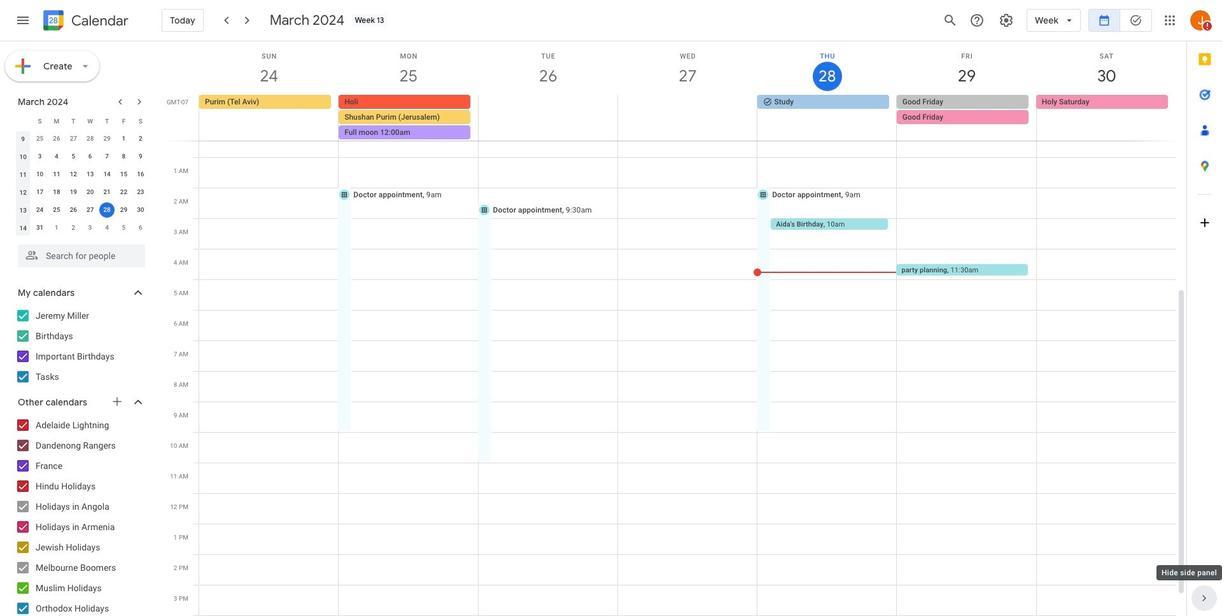 Task type: describe. For each thing, give the bounding box(es) containing it.
row group inside march 2024 grid
[[15, 130, 149, 237]]

cell inside march 2024 grid
[[99, 201, 115, 219]]

Search for people text field
[[25, 245, 138, 267]]

24 element
[[32, 202, 47, 218]]

23 element
[[133, 185, 148, 200]]

16 element
[[133, 167, 148, 182]]

11 element
[[49, 167, 64, 182]]

25 element
[[49, 202, 64, 218]]

4 element
[[49, 149, 64, 164]]

other calendars list
[[3, 415, 158, 616]]

february 25 element
[[32, 131, 47, 146]]

14 element
[[99, 167, 115, 182]]

17 element
[[32, 185, 47, 200]]

18 element
[[49, 185, 64, 200]]

april 3 element
[[83, 220, 98, 236]]

26 element
[[66, 202, 81, 218]]

february 29 element
[[99, 131, 115, 146]]

22 element
[[116, 185, 131, 200]]

21 element
[[99, 185, 115, 200]]

15 element
[[116, 167, 131, 182]]

8 element
[[116, 149, 131, 164]]

april 2 element
[[66, 220, 81, 236]]

february 28 element
[[83, 131, 98, 146]]

12 element
[[66, 167, 81, 182]]

2 element
[[133, 131, 148, 146]]

settings menu image
[[999, 13, 1014, 28]]

my calendars list
[[3, 306, 158, 387]]

10 element
[[32, 167, 47, 182]]

1 element
[[116, 131, 131, 146]]



Task type: vqa. For each thing, say whether or not it's contained in the screenshot.
the rightmost 2
no



Task type: locate. For each thing, give the bounding box(es) containing it.
main drawer image
[[15, 13, 31, 28]]

None search field
[[0, 239, 158, 267]]

column header
[[15, 112, 31, 130]]

april 5 element
[[116, 220, 131, 236]]

6 element
[[83, 149, 98, 164]]

february 27 element
[[66, 131, 81, 146]]

heading inside calendar element
[[69, 13, 129, 28]]

march 2024 grid
[[12, 112, 149, 237]]

tab list
[[1187, 41, 1223, 581]]

calendar element
[[41, 8, 129, 36]]

april 6 element
[[133, 220, 148, 236]]

cell
[[339, 95, 478, 141], [478, 95, 618, 141], [618, 95, 757, 141], [897, 95, 1037, 141], [99, 201, 115, 219]]

grid
[[163, 41, 1187, 616]]

27 element
[[83, 202, 98, 218]]

row
[[194, 95, 1187, 141], [15, 112, 149, 130], [15, 130, 149, 148], [15, 148, 149, 166], [15, 166, 149, 183], [15, 183, 149, 201], [15, 201, 149, 219], [15, 219, 149, 237]]

april 4 element
[[99, 220, 115, 236]]

column header inside march 2024 grid
[[15, 112, 31, 130]]

19 element
[[66, 185, 81, 200]]

february 26 element
[[49, 131, 64, 146]]

28, today element
[[99, 202, 115, 218]]

3 element
[[32, 149, 47, 164]]

add other calendars image
[[111, 395, 124, 408]]

row group
[[15, 130, 149, 237]]

30 element
[[133, 202, 148, 218]]

31 element
[[32, 220, 47, 236]]

20 element
[[83, 185, 98, 200]]

7 element
[[99, 149, 115, 164]]

29 element
[[116, 202, 131, 218]]

april 1 element
[[49, 220, 64, 236]]

9 element
[[133, 149, 148, 164]]

13 element
[[83, 167, 98, 182]]

5 element
[[66, 149, 81, 164]]

heading
[[69, 13, 129, 28]]



